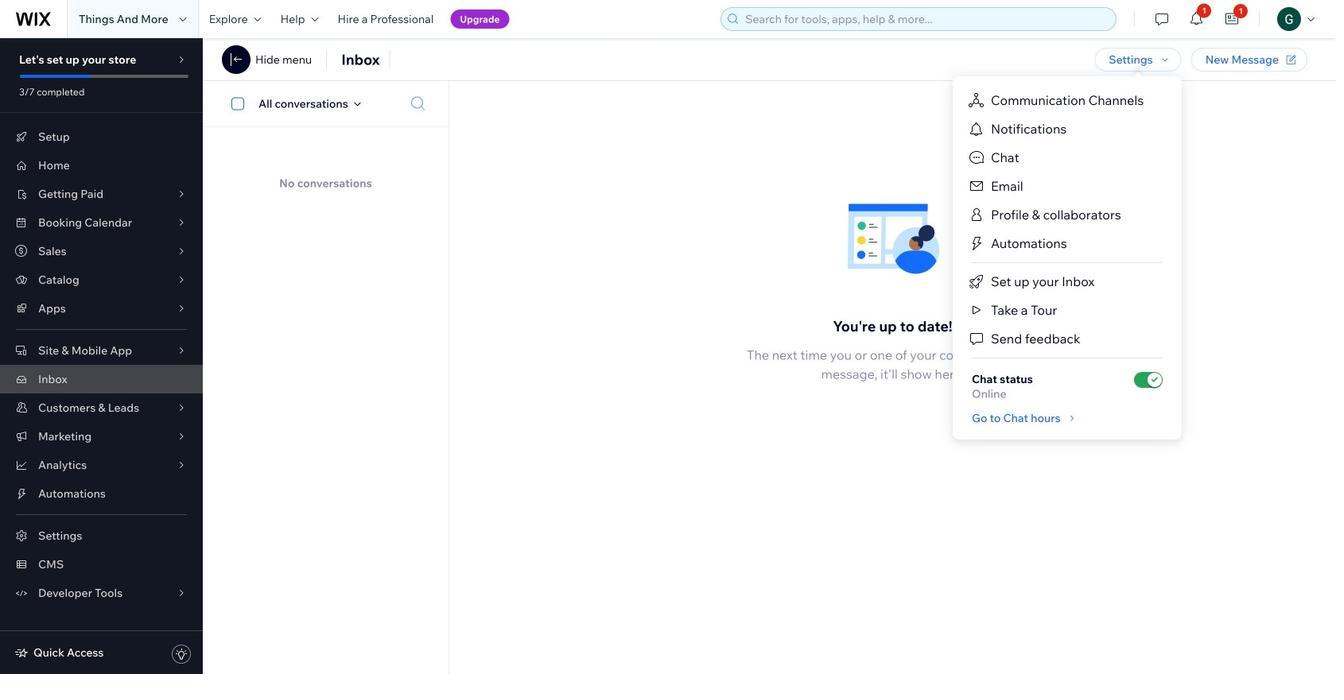 Task type: locate. For each thing, give the bounding box(es) containing it.
None checkbox
[[223, 94, 258, 113]]



Task type: vqa. For each thing, say whether or not it's contained in the screenshot.
Vibrant
no



Task type: describe. For each thing, give the bounding box(es) containing it.
sidebar element
[[0, 38, 203, 674]]

Search for tools, apps, help & more... field
[[741, 8, 1111, 30]]



